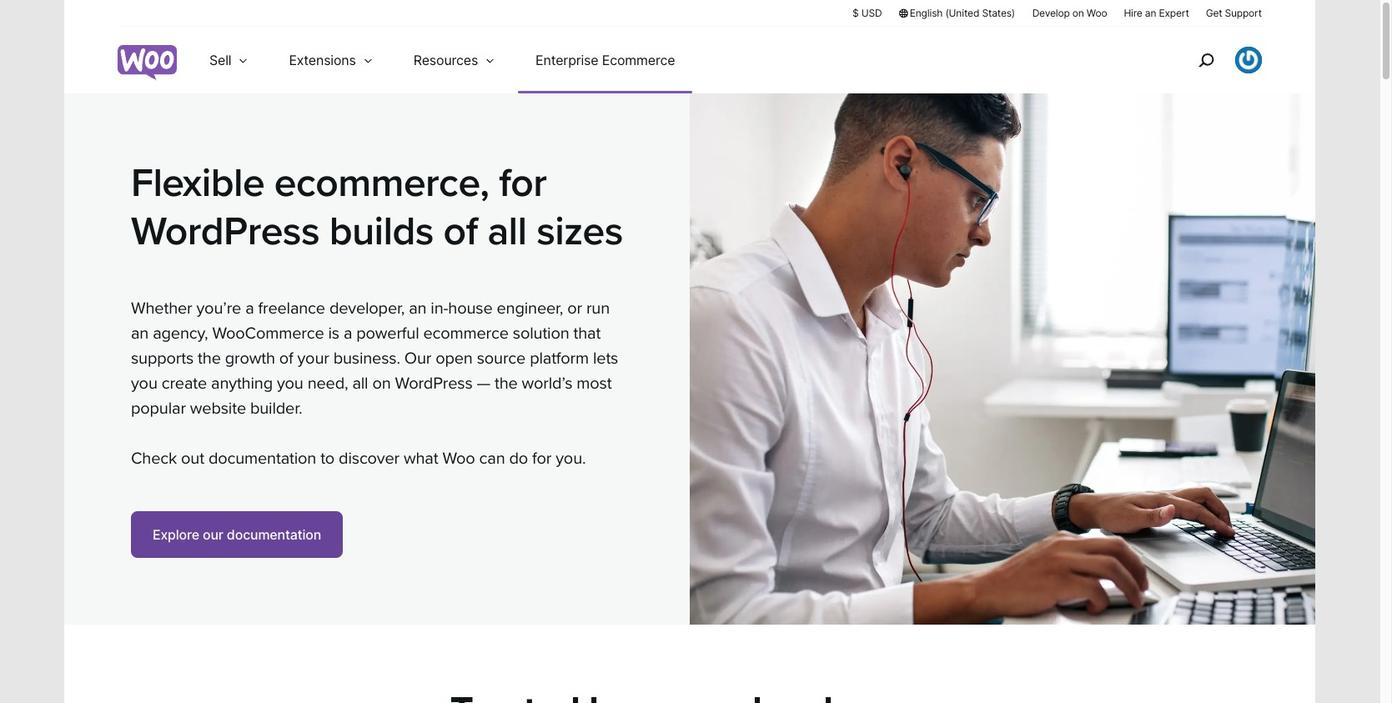 Task type: describe. For each thing, give the bounding box(es) containing it.
platform
[[530, 349, 589, 369]]

of inside flexible ecommerce, for wordpress builds of all sizes
[[443, 207, 478, 256]]

business.
[[333, 349, 400, 369]]

ecommerce,
[[274, 159, 489, 208]]

$
[[852, 7, 859, 19]]

can
[[479, 449, 505, 469]]

need,
[[308, 374, 348, 394]]

$ usd
[[852, 7, 882, 19]]

agency,
[[153, 324, 208, 344]]

what
[[404, 449, 438, 469]]

hire an expert link
[[1124, 6, 1189, 20]]

documentation for out
[[208, 449, 316, 469]]

get
[[1206, 7, 1222, 19]]

english (united states)
[[910, 7, 1015, 19]]

to
[[320, 449, 335, 469]]

freelance
[[258, 299, 325, 319]]

sell
[[209, 52, 231, 68]]

english
[[910, 7, 943, 19]]

explore our documentation
[[153, 527, 321, 543]]

world's
[[522, 374, 573, 394]]

develop on woo
[[1032, 7, 1107, 19]]

most
[[577, 374, 612, 394]]

anything
[[211, 374, 273, 394]]

extensions button
[[269, 27, 393, 93]]

1 vertical spatial the
[[495, 374, 518, 394]]

is
[[328, 324, 339, 344]]

your
[[297, 349, 329, 369]]

builder.
[[250, 399, 302, 419]]

check out documentation to discover what woo can do for you.
[[131, 449, 586, 469]]

popular
[[131, 399, 186, 419]]

expert
[[1159, 7, 1189, 19]]

develop
[[1032, 7, 1070, 19]]

enterprise ecommerce link
[[516, 27, 695, 93]]

our
[[203, 527, 223, 543]]

whether
[[131, 299, 192, 319]]

search image
[[1193, 47, 1220, 73]]

resources
[[414, 52, 478, 68]]

(united
[[945, 7, 979, 19]]

—
[[477, 374, 490, 394]]

growth
[[225, 349, 275, 369]]

our
[[404, 349, 431, 369]]

or
[[567, 299, 582, 319]]

engineer,
[[497, 299, 563, 319]]

create
[[162, 374, 207, 394]]

for inside flexible ecommerce, for wordpress builds of all sizes
[[499, 159, 547, 208]]

discover
[[339, 449, 400, 469]]

1 vertical spatial a
[[344, 324, 352, 344]]

open account menu image
[[1235, 47, 1262, 73]]

wordpress inside whether you're a freelance developer, an in-house engineer, or run an agency, woocommerce is a powerful ecommerce solution that supports the growth of your business. our open source platform lets you create anything you need, all on wordpress — the world's most popular website builder.
[[395, 374, 473, 394]]

documentation for our
[[227, 527, 321, 543]]

get support link
[[1206, 6, 1262, 20]]

0 vertical spatial woo
[[1087, 7, 1107, 19]]

ecommerce
[[602, 52, 675, 68]]



Task type: vqa. For each thing, say whether or not it's contained in the screenshot.
right Woo
yes



Task type: locate. For each thing, give the bounding box(es) containing it.
whether you're a freelance developer, an in-house engineer, or run an agency, woocommerce is a powerful ecommerce solution that supports the growth of your business. our open source platform lets you create anything you need, all on wordpress — the world's most popular website builder.
[[131, 299, 618, 419]]

explore our documentation link
[[131, 512, 343, 558]]

woo
[[1087, 7, 1107, 19], [442, 449, 475, 469]]

open
[[436, 349, 473, 369]]

an left in-
[[409, 299, 427, 319]]

hire an expert
[[1124, 7, 1189, 19]]

ecommerce
[[423, 324, 509, 344]]

$ usd button
[[852, 6, 882, 20]]

a
[[245, 299, 254, 319], [344, 324, 352, 344]]

develop on woo link
[[1032, 6, 1107, 20]]

you're
[[196, 299, 241, 319]]

of up house
[[443, 207, 478, 256]]

run
[[586, 299, 610, 319]]

house
[[448, 299, 493, 319]]

0 vertical spatial a
[[245, 299, 254, 319]]

0 vertical spatial an
[[1145, 7, 1156, 19]]

1 horizontal spatial an
[[409, 299, 427, 319]]

0 horizontal spatial a
[[245, 299, 254, 319]]

all
[[488, 207, 527, 256], [352, 374, 368, 394]]

1 vertical spatial all
[[352, 374, 368, 394]]

supports
[[131, 349, 194, 369]]

wordpress
[[131, 207, 319, 256], [395, 374, 473, 394]]

1 horizontal spatial of
[[443, 207, 478, 256]]

all down business.
[[352, 374, 368, 394]]

0 horizontal spatial wordpress
[[131, 207, 319, 256]]

0 horizontal spatial woo
[[442, 449, 475, 469]]

you.
[[556, 449, 586, 469]]

of left your
[[279, 349, 293, 369]]

enterprise ecommerce
[[536, 52, 675, 68]]

1 vertical spatial an
[[409, 299, 427, 319]]

flexible ecommerce, for wordpress builds of all sizes
[[131, 159, 623, 256]]

resources button
[[393, 27, 516, 93]]

0 horizontal spatial an
[[131, 324, 149, 344]]

an right hire
[[1145, 7, 1156, 19]]

1 horizontal spatial all
[[488, 207, 527, 256]]

english (united states) button
[[899, 6, 1016, 20]]

2 horizontal spatial an
[[1145, 7, 1156, 19]]

0 vertical spatial wordpress
[[131, 207, 319, 256]]

0 horizontal spatial on
[[372, 374, 391, 394]]

0 vertical spatial on
[[1073, 7, 1084, 19]]

1 horizontal spatial woo
[[1087, 7, 1107, 19]]

documentation right 'our'
[[227, 527, 321, 543]]

1 horizontal spatial wordpress
[[395, 374, 473, 394]]

1 horizontal spatial you
[[277, 374, 303, 394]]

0 horizontal spatial the
[[198, 349, 221, 369]]

0 vertical spatial the
[[198, 349, 221, 369]]

of inside whether you're a freelance developer, an in-house engineer, or run an agency, woocommerce is a powerful ecommerce solution that supports the growth of your business. our open source platform lets you create anything you need, all on wordpress — the world's most popular website builder.
[[279, 349, 293, 369]]

wordpress down 'our'
[[395, 374, 473, 394]]

all inside flexible ecommerce, for wordpress builds of all sizes
[[488, 207, 527, 256]]

you up builder.
[[277, 374, 303, 394]]

1 vertical spatial of
[[279, 349, 293, 369]]

powerful
[[356, 324, 419, 344]]

0 horizontal spatial you
[[131, 374, 157, 394]]

you up popular
[[131, 374, 157, 394]]

states)
[[982, 7, 1015, 19]]

2 vertical spatial an
[[131, 324, 149, 344]]

hire
[[1124, 7, 1143, 19]]

on down business.
[[372, 374, 391, 394]]

sizes
[[537, 207, 623, 256]]

out
[[181, 449, 204, 469]]

of
[[443, 207, 478, 256], [279, 349, 293, 369]]

service navigation menu element
[[1163, 33, 1262, 87]]

the right '—'
[[495, 374, 518, 394]]

1 horizontal spatial a
[[344, 324, 352, 344]]

source
[[477, 349, 526, 369]]

usd
[[861, 7, 882, 19]]

on right develop
[[1073, 7, 1084, 19]]

get support
[[1206, 7, 1262, 19]]

1 vertical spatial documentation
[[227, 527, 321, 543]]

extensions
[[289, 52, 356, 68]]

the up create
[[198, 349, 221, 369]]

2 you from the left
[[277, 374, 303, 394]]

solution
[[513, 324, 569, 344]]

flexible
[[131, 159, 265, 208]]

for
[[499, 159, 547, 208], [532, 449, 552, 469]]

website
[[190, 399, 246, 419]]

the
[[198, 349, 221, 369], [495, 374, 518, 394]]

on inside whether you're a freelance developer, an in-house engineer, or run an agency, woocommerce is a powerful ecommerce solution that supports the growth of your business. our open source platform lets you create anything you need, all on wordpress — the world's most popular website builder.
[[372, 374, 391, 394]]

all left the sizes
[[488, 207, 527, 256]]

builds
[[329, 207, 434, 256]]

documentation
[[208, 449, 316, 469], [227, 527, 321, 543]]

wordpress up you're at left top
[[131, 207, 319, 256]]

1 vertical spatial woo
[[442, 449, 475, 469]]

woocommerce
[[212, 324, 324, 344]]

1 horizontal spatial on
[[1073, 7, 1084, 19]]

that
[[573, 324, 601, 344]]

explore
[[153, 527, 199, 543]]

1 vertical spatial for
[[532, 449, 552, 469]]

sell button
[[189, 27, 269, 93]]

check
[[131, 449, 177, 469]]

an
[[1145, 7, 1156, 19], [409, 299, 427, 319], [131, 324, 149, 344]]

support
[[1225, 7, 1262, 19]]

you
[[131, 374, 157, 394], [277, 374, 303, 394]]

0 vertical spatial of
[[443, 207, 478, 256]]

0 vertical spatial all
[[488, 207, 527, 256]]

in-
[[431, 299, 448, 319]]

0 horizontal spatial of
[[279, 349, 293, 369]]

1 vertical spatial on
[[372, 374, 391, 394]]

0 horizontal spatial all
[[352, 374, 368, 394]]

woo left the can
[[442, 449, 475, 469]]

on
[[1073, 7, 1084, 19], [372, 374, 391, 394]]

lets
[[593, 349, 618, 369]]

documentation down builder.
[[208, 449, 316, 469]]

wordpress inside flexible ecommerce, for wordpress builds of all sizes
[[131, 207, 319, 256]]

developer,
[[329, 299, 405, 319]]

1 horizontal spatial the
[[495, 374, 518, 394]]

enterprise
[[536, 52, 598, 68]]

a right is
[[344, 324, 352, 344]]

0 vertical spatial for
[[499, 159, 547, 208]]

1 you from the left
[[131, 374, 157, 394]]

all inside whether you're a freelance developer, an in-house engineer, or run an agency, woocommerce is a powerful ecommerce solution that supports the growth of your business. our open source platform lets you create anything you need, all on wordpress — the world's most popular website builder.
[[352, 374, 368, 394]]

0 vertical spatial documentation
[[208, 449, 316, 469]]

an down whether
[[131, 324, 149, 344]]

do
[[509, 449, 528, 469]]

1 vertical spatial wordpress
[[395, 374, 473, 394]]

a right you're at left top
[[245, 299, 254, 319]]

woo left hire
[[1087, 7, 1107, 19]]



